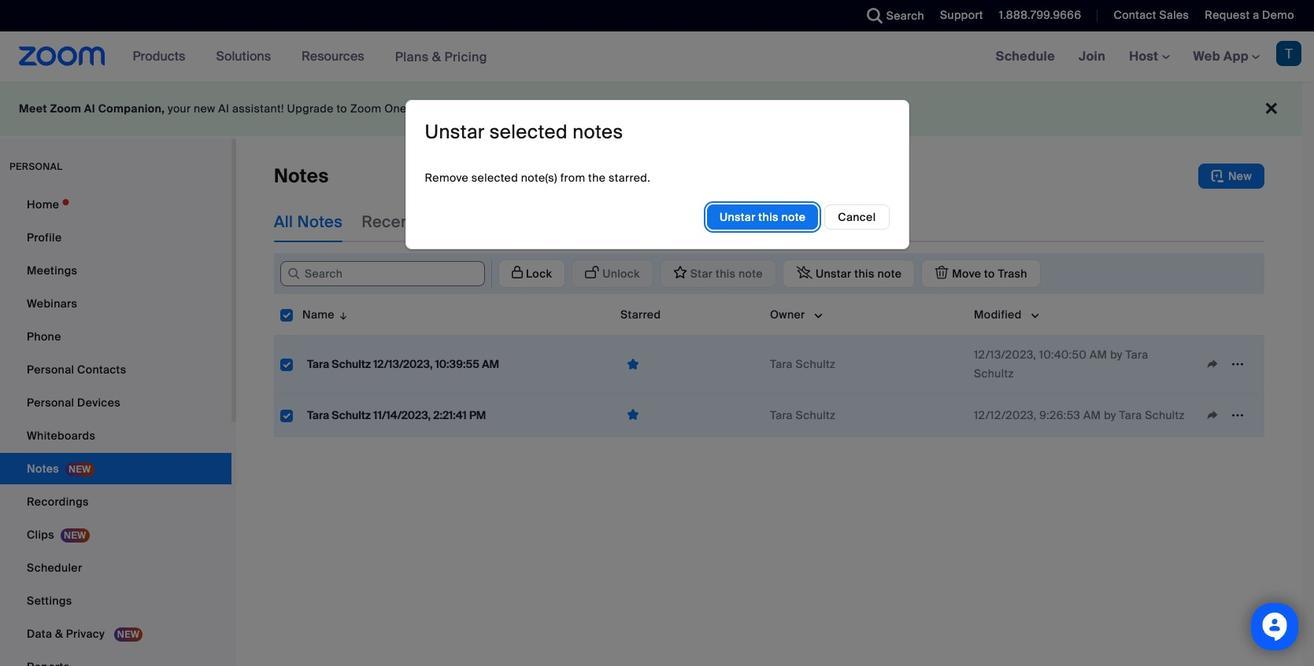 Task type: vqa. For each thing, say whether or not it's contained in the screenshot.
topmost up
no



Task type: describe. For each thing, give the bounding box(es) containing it.
starred.
[[609, 171, 650, 185]]

meetings
[[27, 264, 77, 278]]

data & privacy link
[[0, 619, 232, 650]]

assistant!
[[232, 102, 284, 116]]

home link
[[0, 189, 232, 220]]

profile link
[[0, 222, 232, 254]]

12/13/2023, inside button
[[373, 357, 433, 372]]

plans & pricing
[[395, 48, 487, 65]]

personal menu menu
[[0, 189, 232, 667]]

additional
[[638, 102, 692, 116]]

tara inside 12/13/2023, 10:40:50 am by tara schultz
[[1126, 348, 1148, 362]]

schedule link
[[984, 31, 1067, 82]]

phone
[[27, 330, 61, 344]]

application containing name
[[274, 294, 1276, 450]]

clips
[[27, 528, 54, 543]]

2 ai from the left
[[218, 102, 229, 116]]

recent
[[362, 212, 416, 232]]

9:26:53
[[1040, 408, 1081, 422]]

new
[[194, 102, 215, 116]]

demo
[[1262, 8, 1295, 22]]

meetings link
[[0, 255, 232, 287]]

no
[[622, 102, 636, 116]]

schultz inside 12/13/2023, 10:40:50 am by tara schultz
[[974, 367, 1014, 381]]

unstar this note button
[[707, 205, 818, 230]]

10:40:50
[[1039, 348, 1087, 362]]

selected for unstar
[[490, 120, 568, 144]]

at
[[609, 102, 619, 116]]

unstar selected notes dialog
[[405, 100, 909, 250]]

unstar this note
[[720, 210, 806, 224]]

companion
[[544, 102, 606, 116]]

personal for personal devices
[[27, 396, 74, 410]]

contact sales
[[1114, 8, 1189, 22]]

name
[[302, 308, 335, 322]]

by for 10:40:50
[[1110, 348, 1123, 362]]

trash
[[737, 212, 779, 232]]

tara schultz 11/14/2023, 2:21:41 pm button
[[302, 405, 491, 426]]

all
[[274, 212, 293, 232]]

this
[[759, 210, 779, 224]]

new button
[[1198, 164, 1265, 189]]

1 to from the left
[[337, 102, 347, 116]]

contact sales link up meetings navigation
[[1114, 8, 1189, 22]]

contact
[[1114, 8, 1157, 22]]

remove  selected note(s) from the starred.
[[425, 171, 650, 185]]

recordings link
[[0, 487, 232, 518]]

modified
[[974, 308, 1022, 322]]

11/14/2023,
[[373, 408, 431, 422]]

tabs of all notes page tab list
[[274, 202, 779, 243]]

cost.
[[695, 102, 721, 116]]

privacy
[[66, 628, 105, 642]]

request a demo
[[1205, 8, 1295, 22]]

home
[[27, 198, 59, 212]]

webinars
[[27, 297, 77, 311]]

remove
[[425, 171, 469, 185]]

personal devices link
[[0, 387, 232, 419]]

cancel button
[[825, 205, 889, 230]]

2 zoom from the left
[[350, 102, 381, 116]]

12/12/2023,
[[974, 408, 1037, 422]]

12/13/2023, 10:40:50 am by tara schultz
[[974, 348, 1148, 381]]

12/12/2023, 9:26:53 am by tara schultz
[[974, 408, 1185, 422]]

note
[[781, 210, 806, 224]]

from
[[560, 171, 585, 185]]

personal contacts
[[27, 363, 126, 377]]

starred for trash
[[662, 212, 718, 232]]

a
[[1253, 8, 1259, 22]]

meet zoom ai companion, footer
[[0, 82, 1302, 136]]

selected for remove
[[472, 171, 518, 185]]

scheduler
[[27, 561, 82, 576]]

get
[[454, 102, 472, 116]]

pro
[[410, 102, 428, 116]]

and
[[431, 102, 451, 116]]

clips link
[[0, 520, 232, 551]]

support
[[940, 8, 983, 22]]

request
[[1205, 8, 1250, 22]]

pm
[[469, 408, 486, 422]]

& for privacy
[[55, 628, 63, 642]]

pricing
[[444, 48, 487, 65]]

meet zoom ai companion, your new ai assistant! upgrade to zoom one pro and get access to ai companion at no additional cost.
[[19, 102, 724, 116]]

sales
[[1159, 8, 1189, 22]]

access
[[475, 102, 513, 116]]

12/13/2023, inside 12/13/2023, 10:40:50 am by tara schultz
[[974, 348, 1036, 362]]

data
[[27, 628, 52, 642]]

plans
[[395, 48, 429, 65]]

personal devices
[[27, 396, 121, 410]]



Task type: locate. For each thing, give the bounding box(es) containing it.
companion,
[[98, 102, 165, 116]]

0 vertical spatial &
[[432, 48, 441, 65]]

join
[[1079, 48, 1106, 65]]

zoom
[[50, 102, 81, 116], [350, 102, 381, 116]]

starred
[[662, 212, 718, 232], [620, 308, 661, 322]]

personal
[[27, 363, 74, 377], [27, 396, 74, 410]]

1 tara schultz from the top
[[770, 357, 836, 372]]

scheduler link
[[0, 553, 232, 584]]

am for 12/13/2023, 10:40:50 am by tara schultz
[[1090, 348, 1107, 362]]

ai left companion,
[[84, 102, 95, 116]]

whiteboards link
[[0, 420, 232, 452]]

your
[[168, 102, 191, 116]]

unstar down get
[[425, 120, 485, 144]]

personal contacts link
[[0, 354, 232, 386]]

personal for personal contacts
[[27, 363, 74, 377]]

am inside 12/13/2023, 10:40:50 am by tara schultz
[[1090, 348, 1107, 362]]

& for pricing
[[432, 48, 441, 65]]

ai up unstar selected notes
[[530, 102, 541, 116]]

1.888.799.9666 button
[[987, 0, 1085, 31], [999, 8, 1081, 22]]

am right 10:40:50 at the right bottom of page
[[1090, 348, 1107, 362]]

starred inside tabs of all notes page "tab list"
[[662, 212, 718, 232]]

1 horizontal spatial starred
[[662, 212, 718, 232]]

am for 12/12/2023, 9:26:53 am by tara schultz
[[1083, 408, 1101, 422]]

meetings navigation
[[984, 31, 1314, 83]]

notes right all
[[297, 212, 343, 232]]

1 vertical spatial notes
[[297, 212, 343, 232]]

unstar
[[425, 120, 485, 144], [720, 210, 756, 224]]

personal up "whiteboards"
[[27, 396, 74, 410]]

by right 10:40:50 at the right bottom of page
[[1110, 348, 1123, 362]]

plans & pricing link
[[395, 48, 487, 65], [395, 48, 487, 65]]

3 ai from the left
[[530, 102, 541, 116]]

new
[[1228, 169, 1252, 183]]

0 horizontal spatial ai
[[84, 102, 95, 116]]

tara schultz
[[770, 357, 836, 372], [770, 408, 836, 422]]

upgrade
[[287, 102, 334, 116]]

1 vertical spatial selected
[[472, 171, 518, 185]]

0 horizontal spatial to
[[337, 102, 347, 116]]

notes
[[573, 120, 623, 144]]

am
[[1090, 348, 1107, 362], [482, 357, 499, 372], [1083, 408, 1101, 422]]

10:39:55
[[435, 357, 479, 372]]

phone link
[[0, 321, 232, 353]]

1 vertical spatial starred
[[620, 308, 661, 322]]

0 vertical spatial tara schultz
[[770, 357, 836, 372]]

settings
[[27, 595, 72, 609]]

meet
[[19, 102, 47, 116]]

1 horizontal spatial zoom
[[350, 102, 381, 116]]

personal inside personal contacts link
[[27, 363, 74, 377]]

contacts
[[77, 363, 126, 377]]

tara
[[1126, 348, 1148, 362], [307, 357, 329, 372], [770, 357, 793, 372], [307, 408, 329, 422], [770, 408, 793, 422], [1119, 408, 1142, 422]]

0 vertical spatial unstar
[[425, 120, 485, 144]]

settings link
[[0, 586, 232, 617]]

0 vertical spatial notes
[[274, 164, 329, 188]]

1 zoom from the left
[[50, 102, 81, 116]]

one
[[384, 102, 407, 116]]

Search text field
[[280, 261, 485, 287]]

2 personal from the top
[[27, 396, 74, 410]]

arrow down image
[[335, 306, 349, 324]]

& inside personal menu menu
[[55, 628, 63, 642]]

personal inside personal devices link
[[27, 396, 74, 410]]

12/13/2023, down modified
[[974, 348, 1036, 362]]

to right the upgrade
[[337, 102, 347, 116]]

tara schultz for 12/12/2023,
[[770, 408, 836, 422]]

0 vertical spatial starred
[[662, 212, 718, 232]]

devices
[[77, 396, 121, 410]]

2:21:41
[[433, 408, 467, 422]]

ai right new
[[218, 102, 229, 116]]

1 horizontal spatial unstar
[[720, 210, 756, 224]]

starred for owner
[[620, 308, 661, 322]]

personal
[[9, 161, 63, 173]]

banner
[[0, 31, 1314, 83]]

2 to from the left
[[516, 102, 527, 116]]

by for 9:26:53
[[1104, 408, 1116, 422]]

profile
[[27, 231, 62, 245]]

1 horizontal spatial to
[[516, 102, 527, 116]]

0 vertical spatial selected
[[490, 120, 568, 144]]

ai
[[84, 102, 95, 116], [218, 102, 229, 116], [530, 102, 541, 116]]

tara schultz 12/13/2023, 10:39:55 am button
[[302, 354, 504, 375]]

by right 9:26:53
[[1104, 408, 1116, 422]]

0 horizontal spatial unstar
[[425, 120, 485, 144]]

webinars link
[[0, 288, 232, 320]]

0 horizontal spatial 12/13/2023,
[[373, 357, 433, 372]]

1 horizontal spatial 12/13/2023,
[[974, 348, 1036, 362]]

cancel
[[838, 210, 876, 224]]

unstar selected notes
[[425, 120, 623, 144]]

1 horizontal spatial ai
[[218, 102, 229, 116]]

2 horizontal spatial ai
[[530, 102, 541, 116]]

0 vertical spatial personal
[[27, 363, 74, 377]]

1 vertical spatial by
[[1104, 408, 1116, 422]]

am right '10:39:55'
[[482, 357, 499, 372]]

whiteboards
[[27, 429, 95, 443]]

tara schultz 12/13/2023, 10:39:55 am
[[307, 357, 499, 372]]

the
[[588, 171, 606, 185]]

to
[[337, 102, 347, 116], [516, 102, 527, 116]]

unstar left this
[[720, 210, 756, 224]]

unstar inside button
[[720, 210, 756, 224]]

selected
[[490, 120, 568, 144], [472, 171, 518, 185]]

am inside button
[[482, 357, 499, 372]]

2 tara schultz from the top
[[770, 408, 836, 422]]

data & privacy
[[27, 628, 108, 642]]

tara schultz for 12/13/2023,
[[770, 357, 836, 372]]

tara schultz 11/14/2023, 2:21:41 pm
[[307, 408, 486, 422]]

product information navigation
[[121, 31, 499, 83]]

contact sales link
[[1102, 0, 1193, 31], [1114, 8, 1189, 22]]

support link
[[928, 0, 987, 31], [940, 8, 983, 22]]

1 horizontal spatial &
[[432, 48, 441, 65]]

& right data at bottom
[[55, 628, 63, 642]]

contact sales link up join
[[1102, 0, 1193, 31]]

12/13/2023,
[[974, 348, 1036, 362], [373, 357, 433, 372]]

1 vertical spatial tara schultz
[[770, 408, 836, 422]]

to up unstar selected notes
[[516, 102, 527, 116]]

1 vertical spatial personal
[[27, 396, 74, 410]]

recordings
[[27, 495, 89, 509]]

12/13/2023, up 11/14/2023,
[[373, 357, 433, 372]]

am right 9:26:53
[[1083, 408, 1101, 422]]

owner
[[770, 308, 805, 322]]

personal down phone
[[27, 363, 74, 377]]

0 horizontal spatial zoom
[[50, 102, 81, 116]]

by inside 12/13/2023, 10:40:50 am by tara schultz
[[1110, 348, 1123, 362]]

zoom logo image
[[19, 46, 105, 66]]

unstar for unstar this note
[[720, 210, 756, 224]]

zoom right meet
[[50, 102, 81, 116]]

1 vertical spatial unstar
[[720, 210, 756, 224]]

notes up all notes
[[274, 164, 329, 188]]

& right plans
[[432, 48, 441, 65]]

note(s)
[[521, 171, 557, 185]]

join link
[[1067, 31, 1117, 82]]

1 vertical spatial &
[[55, 628, 63, 642]]

& inside the product information navigation
[[432, 48, 441, 65]]

selected left note(s) on the left top of the page
[[472, 171, 518, 185]]

1 personal from the top
[[27, 363, 74, 377]]

0 vertical spatial by
[[1110, 348, 1123, 362]]

notes inside "tab list"
[[297, 212, 343, 232]]

1 ai from the left
[[84, 102, 95, 116]]

all notes
[[274, 212, 343, 232]]

request a demo link
[[1193, 0, 1314, 31], [1205, 8, 1295, 22]]

notes
[[274, 164, 329, 188], [297, 212, 343, 232]]

application
[[491, 260, 1041, 288], [274, 294, 1276, 450], [620, 352, 758, 377], [620, 403, 758, 428]]

1.888.799.9666
[[999, 8, 1081, 22]]

schedule
[[996, 48, 1055, 65]]

unstar for unstar selected notes
[[425, 120, 485, 144]]

0 horizontal spatial &
[[55, 628, 63, 642]]

selected down access
[[490, 120, 568, 144]]

zoom left one
[[350, 102, 381, 116]]

0 horizontal spatial starred
[[620, 308, 661, 322]]

banner containing schedule
[[0, 31, 1314, 83]]



